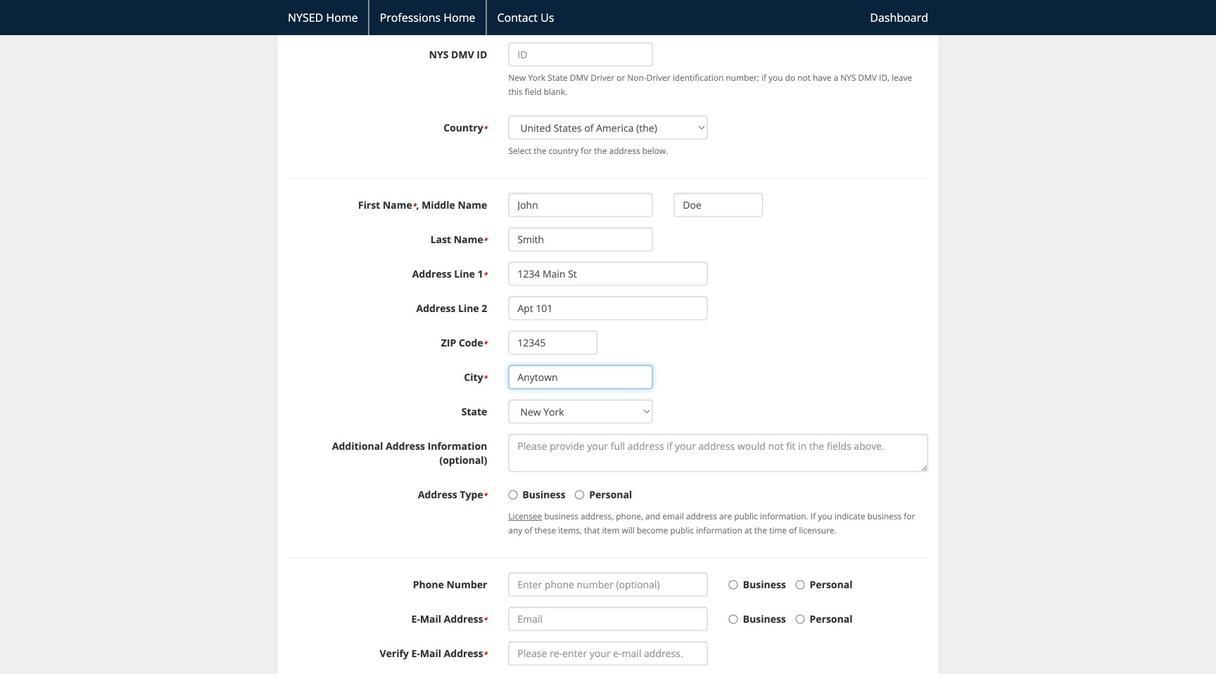 Task type: describe. For each thing, give the bounding box(es) containing it.
Address Line 1 text field
[[508, 262, 708, 286]]

Address Line 2 text field
[[508, 297, 708, 321]]

Email text field
[[508, 608, 708, 632]]

Please re-enter your e-mail address. text field
[[508, 642, 708, 666]]

City text field
[[508, 366, 653, 390]]

ID text field
[[508, 43, 653, 67]]

Last Name text field
[[508, 228, 653, 252]]

First Name text field
[[508, 193, 653, 217]]

Middle Name text field
[[674, 193, 763, 217]]



Task type: vqa. For each thing, say whether or not it's contained in the screenshot.
the "Enter phone number (optional)" 'text box'
yes



Task type: locate. For each thing, give the bounding box(es) containing it.
MM/DD/YYYY text field
[[508, 0, 653, 8]]

Please provide your full address if your address would not fit in the fields above. text field
[[508, 435, 928, 473]]

Enter phone number (optional) text field
[[508, 573, 708, 597]]

None radio
[[508, 491, 518, 500], [729, 581, 738, 590], [796, 616, 805, 625], [508, 491, 518, 500], [729, 581, 738, 590], [796, 616, 805, 625]]

ZIP Code text field
[[508, 331, 598, 355]]

None radio
[[575, 491, 584, 500], [796, 581, 805, 590], [729, 616, 738, 625], [575, 491, 584, 500], [796, 581, 805, 590], [729, 616, 738, 625]]



